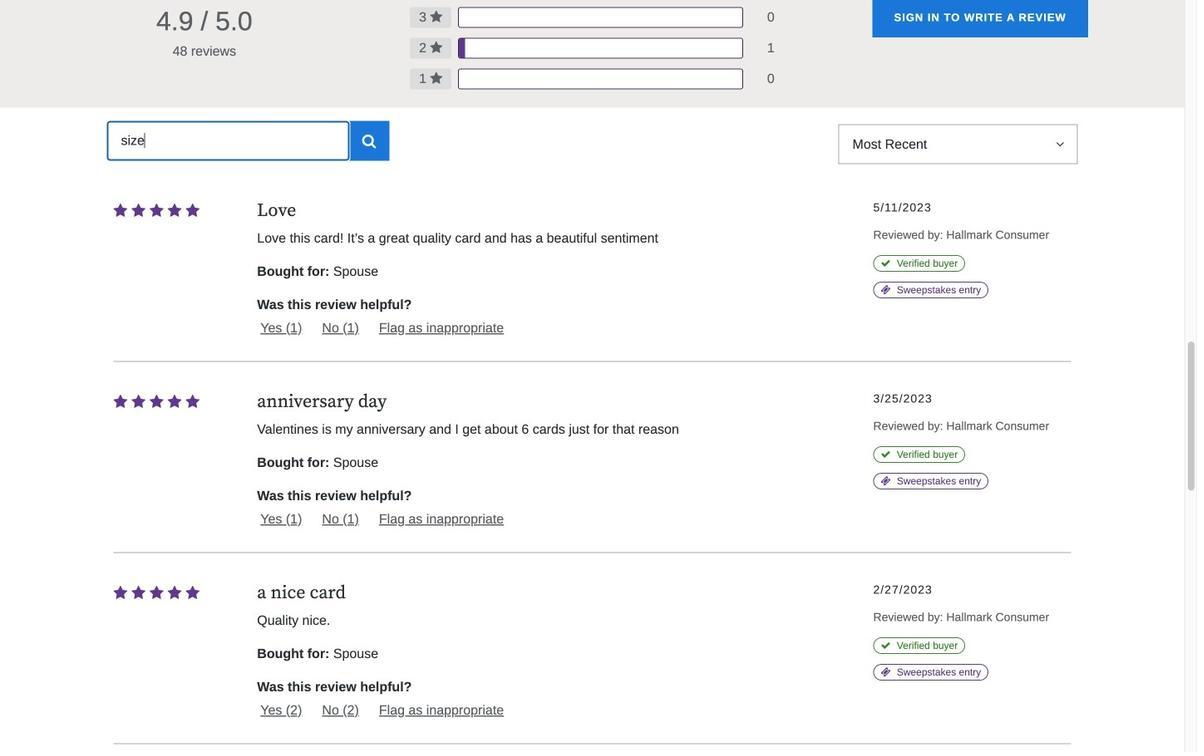 Task type: locate. For each thing, give the bounding box(es) containing it.
1 vertical spatial article
[[113, 388, 1071, 553]]

2 vertical spatial article
[[113, 580, 1071, 744]]

2 article from the top
[[113, 388, 1071, 553]]

0 vertical spatial article
[[113, 197, 1071, 362]]

article
[[113, 197, 1071, 362], [113, 388, 1071, 553], [113, 580, 1071, 744]]

None search field
[[107, 121, 390, 161]]

Search reviews search field
[[107, 121, 350, 161]]

icon image
[[430, 10, 443, 24], [430, 41, 443, 54], [430, 72, 443, 85], [113, 203, 127, 218], [132, 203, 145, 218], [150, 203, 164, 218], [168, 203, 182, 218], [186, 203, 200, 218], [874, 258, 894, 268], [874, 285, 894, 295], [113, 394, 127, 409], [132, 394, 145, 409], [150, 394, 164, 409], [168, 394, 182, 409], [186, 394, 200, 409], [874, 449, 894, 459], [874, 476, 894, 486], [113, 586, 127, 600], [132, 586, 145, 600], [150, 586, 164, 600], [168, 586, 182, 600], [186, 586, 200, 600], [874, 640, 894, 650], [874, 667, 894, 677]]

region
[[94, 107, 1091, 752]]



Task type: vqa. For each thing, say whether or not it's contained in the screenshot.
article to the top
yes



Task type: describe. For each thing, give the bounding box(es) containing it.
1 article from the top
[[113, 197, 1071, 362]]

3 article from the top
[[113, 580, 1071, 744]]



